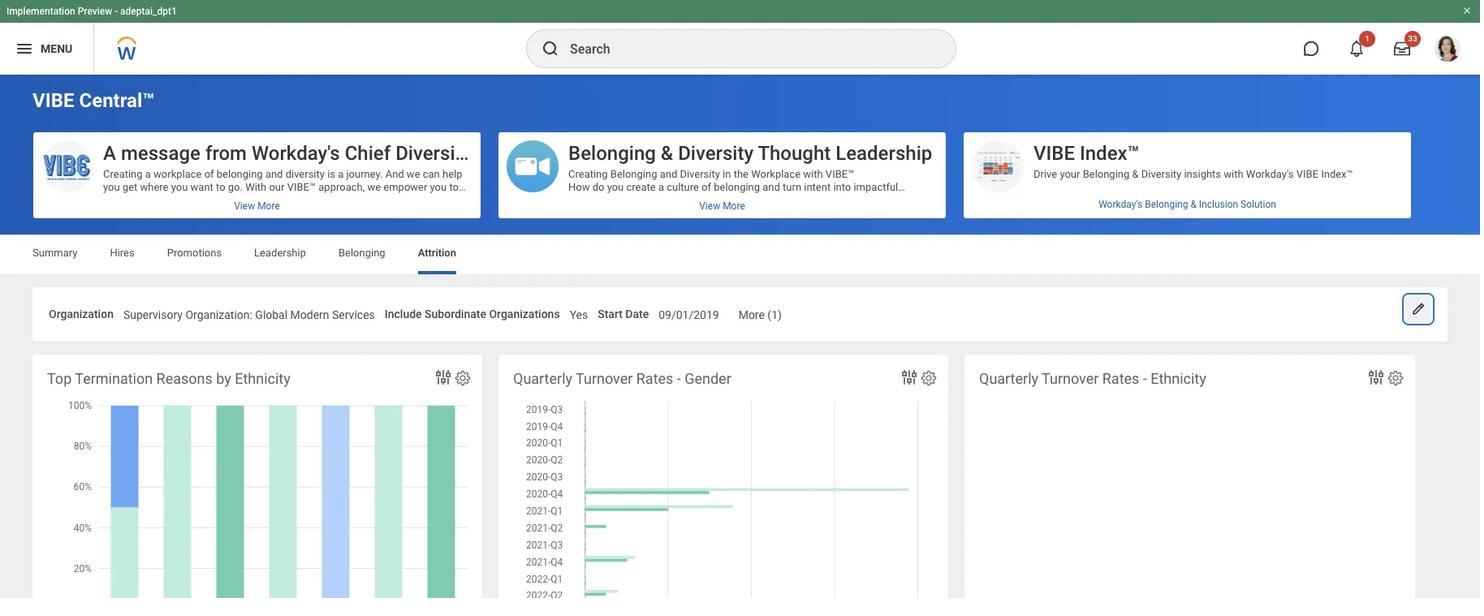 Task type: locate. For each thing, give the bounding box(es) containing it.
2 vertical spatial your
[[568, 298, 589, 310]]

with inside creating belonging and diversity in the workplace with vibe™ how do you create a culture of belonging and turn intent into impactful actions? in this webinar, we share our strategies for valuing inclusion, belonging, and equity for all and show how our solutions can help you enable change. watch webinar
[[803, 168, 823, 180]]

belonging up do
[[568, 142, 656, 165]]

configure and view chart data image for ethnicity
[[1366, 368, 1386, 387]]

a up the webinar,
[[658, 181, 664, 193]]

how down action
[[645, 363, 665, 375]]

0 horizontal spatial in
[[723, 168, 731, 180]]

1 quarterly from the left
[[513, 370, 572, 387]]

diversity up culture on the left top
[[680, 168, 720, 180]]

valuing
[[811, 194, 844, 206]]

top termination reasons by ethnicity element
[[32, 355, 482, 598]]

summary
[[32, 247, 77, 259]]

from up go.
[[205, 142, 247, 165]]

1 horizontal spatial in
[[878, 272, 886, 284]]

see
[[211, 207, 227, 219]]

help down inclusion,
[[853, 207, 873, 219]]

how up the join
[[597, 272, 617, 284]]

our up show
[[728, 194, 743, 206]]

vibe for vibe index™
[[1034, 142, 1075, 165]]

webinar
[[650, 285, 687, 297]]

in up share
[[723, 168, 731, 180]]

turnover for ethnicity
[[1042, 370, 1099, 387]]

Supervisory Organization: Global Modern Services text field
[[123, 299, 375, 327]]

1 horizontal spatial your
[[568, 298, 589, 310]]

the down belonging & diversity thought leadership
[[734, 168, 749, 180]]

everything
[[135, 194, 183, 206]]

2 rates from the left
[[1102, 370, 1139, 387]]

Yes text field
[[570, 299, 588, 327]]

by
[[216, 370, 231, 387]]

from inside the creating a workplace of belonging and diversity is a journey. and we can help you get where you want to go. with our vibe™ approach, we empower you to gauge everything from hiring and promotions to your people's sense of belonging—so you can see where you stand and then take action.
[[186, 194, 208, 206]]

1 horizontal spatial turnover
[[1042, 370, 1099, 387]]

0 vertical spatial watch
[[568, 233, 598, 245]]

organization
[[49, 308, 114, 321]]

1 horizontal spatial with
[[803, 168, 823, 180]]

change. down "discover"
[[793, 298, 830, 310]]

2 creating from the left
[[568, 168, 608, 180]]

your inside the creating a workplace of belonging and diversity is a journey. and we can help you get where you want to go. with our vibe™ approach, we empower you to gauge everything from hiring and promotions to your people's sense of belonging—so you can see where you stand and then take action.
[[328, 194, 349, 206]]

0 horizontal spatial where
[[140, 181, 168, 193]]

1 vertical spatial how
[[597, 272, 617, 284]]

watch up the uniting in the left bottom of the page
[[568, 311, 598, 323]]

configure quarterly turnover rates - gender image
[[920, 369, 938, 387]]

to
[[216, 181, 225, 193], [449, 181, 459, 193], [316, 194, 326, 206], [1180, 194, 1190, 206], [708, 259, 717, 271], [882, 285, 891, 297], [660, 350, 669, 362], [776, 363, 786, 375]]

change. inside coming together on the path to equality learn how companies, leaders, and organizations each play a role in building equality. join the webinar with workday leaders and discover ways to assess your intentions against outcomes and drive real change. watch webinar
[[793, 298, 830, 310]]

approach,
[[318, 181, 365, 193]]

and down each
[[793, 285, 810, 297]]

2 vertical spatial how
[[645, 363, 665, 375]]

0 vertical spatial how
[[748, 207, 767, 219]]

& up culture on the left top
[[661, 142, 673, 165]]

play
[[827, 272, 846, 284]]

webinar down "intentions"
[[601, 311, 639, 323]]

2 horizontal spatial the
[[734, 168, 749, 180]]

quarterly
[[513, 370, 572, 387], [979, 370, 1038, 387]]

start date element
[[659, 298, 719, 328]]

workday inside coming together on the path to equality learn how companies, leaders, and organizations each play a role in building equality. join the webinar with workday leaders and discover ways to assess your intentions against outcomes and drive real change. watch webinar
[[712, 285, 753, 297]]

0 horizontal spatial vibe
[[32, 89, 74, 112]]

0 vertical spatial create
[[626, 181, 656, 193]]

0 horizontal spatial turnover
[[576, 370, 633, 387]]

0 vertical spatial help
[[442, 168, 462, 180]]

leadership up impactful
[[836, 142, 932, 165]]

learn down coming
[[568, 272, 595, 284]]

workplace
[[751, 168, 801, 180]]

notifications large image
[[1349, 41, 1365, 57]]

2 horizontal spatial of
[[702, 181, 711, 193]]

create
[[626, 181, 656, 193], [788, 363, 818, 375]]

2 vertical spatial in
[[893, 350, 902, 362]]

action
[[628, 350, 657, 362]]

leaders
[[756, 285, 790, 297]]

where up everything
[[140, 181, 168, 193]]

2 webinar from the top
[[601, 311, 639, 323]]

we up the empower
[[407, 168, 420, 180]]

1 vertical spatial your
[[328, 194, 349, 206]]

create inside uniting at workday for social justice we're taking action to examine our practices and accelerate progress in our company. learn how we're working together to create systemic change both within workday and externally. read blog
[[788, 363, 818, 375]]

actions?
[[568, 194, 608, 206]]

0 horizontal spatial learn
[[568, 272, 595, 284]]

1 ethnicity from the left
[[235, 370, 290, 387]]

your
[[1060, 168, 1080, 180], [328, 194, 349, 206], [568, 298, 589, 310]]

1 horizontal spatial of
[[423, 194, 432, 206]]

message
[[121, 142, 201, 165]]

0 horizontal spatial of
[[204, 168, 214, 180]]

1 creating from the left
[[103, 168, 143, 180]]

for up solutions
[[795, 194, 808, 206]]

leadership down stand
[[254, 247, 306, 259]]

1 horizontal spatial vibe™
[[826, 168, 854, 180]]

0 horizontal spatial vibe™
[[287, 181, 316, 193]]

0 vertical spatial where
[[140, 181, 168, 193]]

index™ up relative
[[1080, 142, 1140, 165]]

1 horizontal spatial quarterly
[[979, 370, 1038, 387]]

0 vertical spatial workday's
[[252, 142, 340, 165]]

tab list
[[16, 235, 1464, 274]]

watch up coming
[[568, 233, 598, 245]]

create up this
[[626, 181, 656, 193]]

1 horizontal spatial configure and view chart data image
[[1366, 368, 1386, 387]]

of up share
[[702, 181, 711, 193]]

0 horizontal spatial your
[[328, 194, 349, 206]]

1 horizontal spatial index™
[[1321, 168, 1353, 180]]

to down approach,
[[316, 194, 326, 206]]

both
[[902, 363, 924, 375]]

belonging up this
[[610, 168, 657, 180]]

accelerate
[[798, 350, 847, 362]]

the down companies,
[[633, 285, 648, 297]]

1 vertical spatial change.
[[793, 298, 830, 310]]

intentions
[[591, 298, 638, 310]]

of up want
[[204, 168, 214, 180]]

0 vertical spatial the
[[734, 168, 749, 180]]

2 horizontal spatial your
[[1060, 168, 1080, 180]]

1 horizontal spatial belonging
[[714, 181, 760, 193]]

then
[[329, 207, 350, 219]]

1 turnover from the left
[[576, 370, 633, 387]]

can up the empower
[[423, 168, 440, 180]]

services
[[332, 309, 375, 322]]

2 horizontal spatial how
[[748, 207, 767, 219]]

& inside "link"
[[1191, 199, 1197, 210]]

together
[[735, 363, 774, 375]]

0 horizontal spatial index™
[[1080, 142, 1140, 165]]

the right on
[[666, 259, 681, 271]]

1 vertical spatial leadership
[[254, 247, 306, 259]]

we up people's
[[367, 181, 381, 193]]

1 vertical spatial vibe
[[1034, 142, 1075, 165]]

webinar up together
[[601, 233, 639, 245]]

where down hiring
[[230, 207, 258, 219]]

within
[[568, 376, 596, 388]]

our up promotions
[[269, 181, 285, 193]]

can inside creating belonging and diversity in the workplace with vibe™ how do you create a culture of belonging and turn intent into impactful actions? in this webinar, we share our strategies for valuing inclusion, belonging, and equity for all and show how our solutions can help you enable change. watch webinar
[[834, 207, 851, 219]]

2 horizontal spatial we
[[683, 194, 696, 206]]

for
[[795, 194, 808, 206], [670, 207, 684, 219], [659, 337, 672, 349]]

the inside creating belonging and diversity in the workplace with vibe™ how do you create a culture of belonging and turn intent into impactful actions? in this webinar, we share our strategies for valuing inclusion, belonging, and equity for all and show how our solutions can help you enable change. watch webinar
[[734, 168, 749, 180]]

- inside menu 'banner'
[[115, 6, 118, 17]]

vibe for vibe central™
[[32, 89, 74, 112]]

2 turnover from the left
[[1042, 370, 1099, 387]]

2 configure and view chart data image from the left
[[1366, 368, 1386, 387]]

our
[[269, 181, 285, 193], [728, 194, 743, 206], [770, 207, 785, 219], [714, 350, 729, 362], [904, 350, 920, 362]]

your up "then"
[[328, 194, 349, 206]]

quarterly up read
[[513, 370, 572, 387]]

0 vertical spatial learn
[[568, 272, 595, 284]]

for inside uniting at workday for social justice we're taking action to examine our practices and accelerate progress in our company. learn how we're working together to create systemic change both within workday and externally. read blog
[[659, 337, 672, 349]]

a inside creating belonging and diversity in the workplace with vibe™ how do you create a culture of belonging and turn intent into impactful actions? in this webinar, we share our strategies for valuing inclusion, belonging, and equity for all and show how our solutions can help you enable change. watch webinar
[[658, 181, 664, 193]]

your inside coming together on the path to equality learn how companies, leaders, and organizations each play a role in building equality. join the webinar with workday leaders and discover ways to assess your intentions against outcomes and drive real change. watch webinar
[[568, 298, 589, 310]]

quarterly right configure quarterly turnover rates - gender image
[[979, 370, 1038, 387]]

2 vertical spatial vibe
[[1296, 168, 1318, 180]]

2 horizontal spatial with
[[1224, 168, 1244, 180]]

leadership
[[836, 142, 932, 165], [254, 247, 306, 259]]

1 horizontal spatial creating
[[568, 168, 608, 180]]

0 horizontal spatial leadership
[[254, 247, 306, 259]]

1 vertical spatial webinar
[[601, 311, 639, 323]]

from down want
[[186, 194, 208, 206]]

belonging inside "link"
[[1145, 199, 1188, 210]]

1 vertical spatial learn
[[616, 363, 643, 375]]

workday up action
[[616, 337, 656, 349]]

justice
[[706, 337, 740, 349]]

to left the focus
[[1180, 194, 1190, 206]]

workplace
[[153, 168, 202, 180]]

- for quarterly turnover rates - ethnicity
[[1143, 370, 1147, 387]]

1 horizontal spatial -
[[677, 370, 681, 387]]

and down share
[[700, 207, 717, 219]]

2 horizontal spatial in
[[893, 350, 902, 362]]

menu button
[[0, 23, 94, 75]]

in up change
[[893, 350, 902, 362]]

watch inside creating belonging and diversity in the workplace with vibe™ how do you create a culture of belonging and turn intent into impactful actions? in this webinar, we share our strategies for valuing inclusion, belonging, and equity for all and show how our solutions can help you enable change. watch webinar
[[568, 233, 598, 245]]

can
[[423, 168, 440, 180], [191, 207, 208, 219], [834, 207, 851, 219]]

tab list containing summary
[[16, 235, 1464, 274]]

1 horizontal spatial how
[[645, 363, 665, 375]]

you up in
[[607, 181, 624, 193]]

and right practices
[[778, 350, 795, 362]]

0 horizontal spatial ethnicity
[[235, 370, 290, 387]]

journey.
[[346, 168, 383, 180]]

2 horizontal spatial workday's
[[1246, 168, 1294, 180]]

with up intent
[[803, 168, 823, 180]]

workday's up diversity
[[252, 142, 340, 165]]

creating up how
[[568, 168, 608, 180]]

webinar,
[[642, 194, 680, 206]]

include
[[385, 308, 422, 321]]

diversity up share
[[678, 142, 754, 165]]

modern
[[290, 309, 329, 322]]

0 horizontal spatial rates
[[636, 370, 673, 387]]

belonging & diversity thought leadership
[[568, 142, 932, 165]]

insights
[[1184, 168, 1221, 180]]

creating for creating a workplace of belonging and diversity is a journey. and we can help you get where you want to go. with our vibe™ approach, we empower you to gauge everything from hiring and promotions to your people's sense of belonging—so you can see where you stand and then take action.
[[103, 168, 143, 180]]

solutions
[[788, 207, 831, 219]]

1 horizontal spatial workday's
[[1099, 199, 1143, 210]]

1 vertical spatial watch
[[568, 311, 598, 323]]

configure and view chart data image for gender
[[900, 368, 919, 387]]

configure top termination reasons by ethnicity image
[[454, 369, 472, 387]]

1 button
[[1339, 31, 1375, 67]]

configure and view chart data image inside quarterly turnover rates - gender element
[[900, 368, 919, 387]]

0 horizontal spatial create
[[626, 181, 656, 193]]

1 horizontal spatial learn
[[616, 363, 643, 375]]

and down this
[[619, 207, 637, 219]]

main content containing vibe central™
[[0, 75, 1480, 598]]

1 configure and view chart data image from the left
[[900, 368, 919, 387]]

1 vertical spatial from
[[186, 194, 208, 206]]

2 horizontal spatial can
[[834, 207, 851, 219]]

we
[[407, 168, 420, 180], [367, 181, 381, 193], [683, 194, 696, 206]]

0 horizontal spatial workday's
[[252, 142, 340, 165]]

configure and view chart data image
[[900, 368, 919, 387], [1366, 368, 1386, 387]]

0 horizontal spatial change.
[[568, 220, 606, 232]]

can down valuing in the right of the page
[[834, 207, 851, 219]]

reasons
[[156, 370, 213, 387]]

we inside creating belonging and diversity in the workplace with vibe™ how do you create a culture of belonging and turn intent into impactful actions? in this webinar, we share our strategies for valuing inclusion, belonging, and equity for all and show how our solutions can help you enable change. watch webinar
[[683, 194, 696, 206]]

to right 'together'
[[776, 363, 786, 375]]

1 horizontal spatial create
[[788, 363, 818, 375]]

a
[[145, 168, 151, 180], [338, 168, 344, 180], [658, 181, 664, 193], [849, 272, 855, 284]]

with up outcomes
[[690, 285, 710, 297]]

0 vertical spatial change.
[[568, 220, 606, 232]]

configure and view chart data image left configure quarterly turnover rates - gender image
[[900, 368, 919, 387]]

gauge
[[103, 194, 132, 206]]

a
[[103, 142, 116, 165]]

learn inside uniting at workday for social justice we're taking action to examine our practices and accelerate progress in our company. learn how we're working together to create systemic change both within workday and externally. read blog
[[616, 363, 643, 375]]

path
[[683, 259, 705, 271]]

1 horizontal spatial ethnicity
[[1151, 370, 1206, 387]]

& left "inclusion"
[[1191, 199, 1197, 210]]

2 vertical spatial workday's
[[1099, 199, 1143, 210]]

close environment banner image
[[1462, 6, 1472, 15]]

vibe™ inside the creating a workplace of belonging and diversity is a journey. and we can help you get where you want to go. with our vibe™ approach, we empower you to gauge everything from hiring and promotions to your people's sense of belonging—so you can see where you stand and then take action.
[[287, 181, 316, 193]]

justify image
[[15, 39, 34, 58]]

0 vertical spatial workday
[[712, 285, 753, 297]]

1 horizontal spatial change.
[[793, 298, 830, 310]]

1 watch from the top
[[568, 233, 598, 245]]

how down strategies
[[748, 207, 767, 219]]

you down inclusion,
[[876, 207, 893, 219]]

in
[[610, 194, 619, 206]]

in right role
[[878, 272, 886, 284]]

can left see
[[191, 207, 208, 219]]

diversity
[[396, 142, 471, 165], [678, 142, 754, 165], [680, 168, 720, 180], [1141, 168, 1182, 180], [1282, 194, 1322, 206]]

and left "then"
[[309, 207, 327, 219]]

how
[[568, 181, 590, 193]]

read
[[568, 389, 592, 401]]

taking
[[596, 350, 625, 362]]

change. down belonging,
[[568, 220, 606, 232]]

0 horizontal spatial the
[[633, 285, 648, 297]]

1 vertical spatial create
[[788, 363, 818, 375]]

belonging inside the creating a workplace of belonging and diversity is a journey. and we can help you get where you want to go. with our vibe™ approach, we empower you to gauge everything from hiring and promotions to your people's sense of belonging—so you can see where you stand and then take action.
[[217, 168, 263, 180]]

main content
[[0, 75, 1480, 598]]

2 ethnicity from the left
[[1151, 370, 1206, 387]]

quarterly for quarterly turnover rates - ethnicity
[[979, 370, 1038, 387]]

together
[[607, 259, 649, 271]]

uniting at workday for social justice we're taking action to examine our practices and accelerate progress in our company. learn how we're working together to create systemic change both within workday and externally. read blog
[[568, 337, 924, 401]]

how inside creating belonging and diversity in the workplace with vibe™ how do you create a culture of belonging and turn intent into impactful actions? in this webinar, we share our strategies for valuing inclusion, belonging, and equity for all and show how our solutions can help you enable change. watch webinar
[[748, 207, 767, 219]]

2 horizontal spatial vibe
[[1296, 168, 1318, 180]]

do
[[592, 181, 604, 193]]

into
[[833, 181, 851, 193]]

belonging—so
[[103, 207, 169, 219]]

yes
[[570, 309, 588, 322]]

belonging up go.
[[217, 168, 263, 180]]

1 vertical spatial help
[[853, 207, 873, 219]]

1 vertical spatial workday's
[[1246, 168, 1294, 180]]

systemic
[[820, 363, 863, 375]]

vibe™ down diversity
[[287, 181, 316, 193]]

of right the 'sense'
[[423, 194, 432, 206]]

0 horizontal spatial can
[[191, 207, 208, 219]]

0 horizontal spatial creating
[[103, 168, 143, 180]]

help inside creating belonging and diversity in the workplace with vibe™ how do you create a culture of belonging and turn intent into impactful actions? in this webinar, we share our strategies for valuing inclusion, belonging, and equity for all and show how our solutions can help you enable change. watch webinar
[[853, 207, 873, 219]]

impactful
[[854, 181, 898, 193]]

create inside creating belonging and diversity in the workplace with vibe™ how do you create a culture of belonging and turn intent into impactful actions? in this webinar, we share our strategies for valuing inclusion, belonging, and equity for all and show how our solutions can help you enable change. watch webinar
[[626, 181, 656, 193]]

taylor
[[590, 142, 643, 165]]

2 vertical spatial for
[[659, 337, 672, 349]]

1 horizontal spatial rates
[[1102, 370, 1139, 387]]

creating inside the creating a workplace of belonging and diversity is a journey. and we can help you get where you want to go. with our vibe™ approach, we empower you to gauge everything from hiring and promotions to your people's sense of belonging—so you can see where you stand and then take action.
[[103, 168, 143, 180]]

sense
[[392, 194, 420, 206]]

1 horizontal spatial the
[[666, 259, 681, 271]]

for left social on the left of page
[[659, 337, 672, 349]]

the
[[734, 168, 749, 180], [666, 259, 681, 271], [633, 285, 648, 297]]

1 vertical spatial the
[[666, 259, 681, 271]]

0 horizontal spatial help
[[442, 168, 462, 180]]

1 vertical spatial where
[[230, 207, 258, 219]]

0 vertical spatial vibe
[[32, 89, 74, 112]]

workday's down vibe index™
[[1099, 199, 1143, 210]]

rates
[[636, 370, 673, 387], [1102, 370, 1139, 387]]

0 horizontal spatial how
[[597, 272, 617, 284]]

culture
[[667, 181, 699, 193]]

quarterly for quarterly turnover rates - gender
[[513, 370, 572, 387]]

help right and
[[442, 168, 462, 180]]

1 horizontal spatial vibe
[[1034, 142, 1075, 165]]

vibe
[[32, 89, 74, 112], [1034, 142, 1075, 165], [1296, 168, 1318, 180]]

& right "inclusion"
[[1273, 194, 1279, 206]]

turnover for gender
[[576, 370, 633, 387]]

2 watch from the top
[[568, 311, 598, 323]]

ethnicity for quarterly turnover rates - ethnicity
[[1151, 370, 1206, 387]]

1 rates from the left
[[636, 370, 673, 387]]

workday's up solution
[[1246, 168, 1294, 180]]

we up all
[[683, 194, 696, 206]]

include subordinate organizations
[[385, 308, 560, 321]]

belonging up relative
[[1083, 168, 1130, 180]]

0 horizontal spatial configure and view chart data image
[[900, 368, 919, 387]]

vibe™ up 'into'
[[826, 168, 854, 180]]

workday down equality at the top of the page
[[712, 285, 753, 297]]

index™ up efforts
[[1321, 168, 1353, 180]]

0 horizontal spatial belonging
[[217, 168, 263, 180]]

for left all
[[670, 207, 684, 219]]

0 vertical spatial in
[[723, 168, 731, 180]]

0 horizontal spatial with
[[690, 285, 710, 297]]

2 quarterly from the left
[[979, 370, 1038, 387]]

learn down action
[[616, 363, 643, 375]]

this
[[622, 194, 639, 206]]

organizations
[[736, 272, 799, 284]]

0 horizontal spatial quarterly
[[513, 370, 572, 387]]

creating inside creating belonging and diversity in the workplace with vibe™ how do you create a culture of belonging and turn intent into impactful actions? in this webinar, we share our strategies for valuing inclusion, belonging, and equity for all and show how our solutions can help you enable change. watch webinar
[[568, 168, 608, 180]]

coming
[[568, 259, 605, 271]]

1 webinar from the top
[[601, 233, 639, 245]]

your down the equality.
[[568, 298, 589, 310]]

people's
[[351, 194, 389, 206]]

is
[[327, 168, 335, 180]]

of
[[204, 168, 214, 180], [702, 181, 711, 193], [423, 194, 432, 206]]

belonging right the focus
[[1223, 194, 1270, 206]]

2 horizontal spatial -
[[1143, 370, 1147, 387]]

you down workplace at top
[[171, 181, 188, 193]]

watch
[[568, 233, 598, 245], [568, 311, 598, 323]]

with right insights
[[1224, 168, 1244, 180]]

configure and view chart data image left configure quarterly turnover rates - ethnicity image
[[1366, 368, 1386, 387]]

diversity up the empower
[[396, 142, 471, 165]]

0 horizontal spatial -
[[115, 6, 118, 17]]

change.
[[568, 220, 606, 232], [793, 298, 830, 310]]

vibe™
[[826, 168, 854, 180], [287, 181, 316, 193]]

notifications element
[[1443, 32, 1456, 45]]

efforts
[[1325, 194, 1357, 206]]



Task type: vqa. For each thing, say whether or not it's contained in the screenshot.
'menu item' containing Italic
no



Task type: describe. For each thing, give the bounding box(es) containing it.
termination
[[75, 370, 153, 387]]

0 vertical spatial index™
[[1080, 142, 1140, 165]]

diversity
[[286, 168, 325, 180]]

creating a workplace of belonging and diversity is a journey. and we can help you get where you want to go. with our vibe™ approach, we empower you to gauge everything from hiring and promotions to your people's sense of belonging—so you can see where you stand and then take action.
[[103, 168, 462, 219]]

1 horizontal spatial can
[[423, 168, 440, 180]]

0 vertical spatial leadership
[[836, 142, 932, 165]]

1 vertical spatial workday
[[616, 337, 656, 349]]

1 vertical spatial index™
[[1321, 168, 1353, 180]]

edit image
[[1410, 301, 1427, 317]]

on
[[652, 259, 663, 271]]

diversity up performance
[[1141, 168, 1182, 180]]

against
[[640, 298, 675, 310]]

our down justice
[[714, 350, 729, 362]]

social
[[675, 337, 704, 349]]

supervisory organization: global modern services
[[123, 309, 375, 322]]

our inside the creating a workplace of belonging and diversity is a journey. and we can help you get where you want to go. with our vibe™ approach, we empower you to gauge everything from hiring and promotions to your people's sense of belonging—so you can see where you stand and then take action.
[[269, 181, 285, 193]]

practices
[[732, 350, 775, 362]]

organization:
[[185, 309, 252, 322]]

you right the empower
[[430, 181, 447, 193]]

leaders,
[[676, 272, 713, 284]]

more
[[739, 309, 765, 322]]

and up strategies
[[763, 181, 780, 193]]

more (1)
[[739, 309, 782, 322]]

thought
[[758, 142, 831, 165]]

workday's belonging & inclusion solution
[[1099, 199, 1276, 210]]

to right ways
[[882, 285, 891, 297]]

menu banner
[[0, 0, 1480, 75]]

More (1) text field
[[739, 299, 782, 327]]

search image
[[541, 39, 560, 58]]

inclusion,
[[847, 194, 891, 206]]

get
[[122, 181, 137, 193]]

turn
[[783, 181, 801, 193]]

belonging down take
[[339, 247, 385, 259]]

help inside the creating a workplace of belonging and diversity is a journey. and we can help you get where you want to go. with our vibe™ approach, we empower you to gauge everything from hiring and promotions to your people's sense of belonging—so you can see where you stand and then take action.
[[442, 168, 462, 180]]

and left 'drive'
[[727, 298, 745, 310]]

vibe™ inside creating belonging and diversity in the workplace with vibe™ how do you create a culture of belonging and turn intent into impactful actions? in this webinar, we share our strategies for valuing inclusion, belonging, and equity for all and show how our solutions can help you enable change. watch webinar
[[826, 168, 854, 180]]

blog
[[595, 389, 616, 401]]

solution
[[1241, 199, 1276, 210]]

intent
[[804, 181, 831, 193]]

and
[[385, 168, 404, 180]]

workday's belonging & inclusion solution link
[[964, 192, 1411, 217]]

you up gauge
[[103, 181, 120, 193]]

preview
[[78, 6, 112, 17]]

quarterly turnover rates - ethnicity
[[979, 370, 1206, 387]]

promotions
[[167, 247, 222, 259]]

at
[[604, 337, 613, 349]]

equity
[[639, 207, 668, 219]]

rates for gender
[[636, 370, 673, 387]]

with inside coming together on the path to equality learn how companies, leaders, and organizations each play a role in building equality. join the webinar with workday leaders and discover ways to assess your intentions against outcomes and drive real change. watch webinar
[[690, 285, 710, 297]]

diversity left efforts
[[1282, 194, 1322, 206]]

to up we're
[[660, 350, 669, 362]]

configure and view chart data image
[[434, 368, 453, 387]]

we're
[[668, 363, 692, 375]]

company.
[[568, 363, 614, 375]]

focus
[[1192, 194, 1221, 206]]

start date
[[598, 308, 649, 321]]

a right is
[[338, 168, 344, 180]]

a down message
[[145, 168, 151, 180]]

enable
[[895, 207, 927, 219]]

gender
[[685, 370, 731, 387]]

and down equality at the top of the page
[[715, 272, 733, 284]]

supervisory
[[123, 309, 183, 322]]

to right path at top left
[[708, 259, 717, 271]]

uniting
[[568, 337, 601, 349]]

to right the empower
[[449, 181, 459, 193]]

belonging inside creating belonging and diversity in the workplace with vibe™ how do you create a culture of belonging and turn intent into impactful actions? in this webinar, we share our strategies for valuing inclusion, belonging, and equity for all and show how our solutions can help you enable change. watch webinar
[[610, 168, 657, 180]]

configure quarterly turnover rates - ethnicity image
[[1387, 369, 1405, 387]]

how inside coming together on the path to equality learn how companies, leaders, and organizations each play a role in building equality. join the webinar with workday leaders and discover ways to assess your intentions against outcomes and drive real change. watch webinar
[[597, 272, 617, 284]]

organization element
[[123, 298, 375, 328]]

quarterly turnover rates - gender element
[[499, 355, 948, 598]]

& up performance
[[1132, 168, 1139, 180]]

in inside uniting at workday for social justice we're taking action to examine our practices and accelerate progress in our company. learn how we're working together to create systemic change both within workday and externally. read blog
[[893, 350, 902, 362]]

performance
[[1117, 194, 1178, 206]]

webinar inside coming together on the path to equality learn how companies, leaders, and organizations each play a role in building equality. join the webinar with workday leaders and discover ways to assess your intentions against outcomes and drive real change. watch webinar
[[601, 311, 639, 323]]

include subordinate organizations element
[[570, 298, 588, 328]]

organizations
[[489, 308, 560, 321]]

and up culture on the left top
[[660, 168, 677, 180]]

0 horizontal spatial we
[[367, 181, 381, 193]]

1 horizontal spatial where
[[230, 207, 258, 219]]

you down promotions
[[261, 207, 278, 219]]

carin
[[540, 142, 586, 165]]

change
[[865, 363, 900, 375]]

stand
[[280, 207, 307, 219]]

we're
[[568, 350, 594, 362]]

0 vertical spatial from
[[205, 142, 247, 165]]

profile logan mcneil image
[[1435, 36, 1461, 65]]

2 vertical spatial workday
[[599, 376, 640, 388]]

a message from workday's chief diversity officer carin taylor
[[103, 142, 643, 165]]

drive
[[1034, 168, 1057, 180]]

in inside coming together on the path to equality learn how companies, leaders, and organizations each play a role in building equality. join the webinar with workday leaders and discover ways to assess your intentions against outcomes and drive real change. watch webinar
[[878, 272, 886, 284]]

top
[[47, 370, 72, 387]]

drive your belonging & diversity insights with workday's vibe index™
[[1034, 168, 1353, 180]]

each
[[802, 272, 825, 284]]

share
[[699, 194, 725, 206]]

09/01/2019 text field
[[659, 299, 719, 327]]

webinar inside creating belonging and diversity in the workplace with vibe™ how do you create a culture of belonging and turn intent into impactful actions? in this webinar, we share our strategies for valuing inclusion, belonging, and equity for all and show how our solutions can help you enable change. watch webinar
[[601, 233, 639, 245]]

and down with
[[240, 194, 257, 206]]

implementation
[[6, 6, 75, 17]]

belonging inside creating belonging and diversity in the workplace with vibe™ how do you create a culture of belonging and turn intent into impactful actions? in this webinar, we share our strategies for valuing inclusion, belonging, and equity for all and show how our solutions can help you enable change. watch webinar
[[714, 181, 760, 193]]

quarterly turnover rates - gender
[[513, 370, 731, 387]]

hires
[[110, 247, 135, 259]]

role
[[857, 272, 875, 284]]

global
[[255, 309, 288, 322]]

1 horizontal spatial we
[[407, 168, 420, 180]]

assess
[[894, 285, 927, 297]]

join
[[610, 285, 630, 297]]

ways
[[855, 285, 879, 297]]

externally.
[[662, 376, 710, 388]]

how inside uniting at workday for social justice we're taking action to examine our practices and accelerate progress in our company. learn how we're working together to create systemic change both within workday and externally. read blog
[[645, 363, 665, 375]]

drive
[[748, 298, 770, 310]]

0 vertical spatial your
[[1060, 168, 1080, 180]]

our up both
[[904, 350, 920, 362]]

creating belonging and diversity in the workplace with vibe™ how do you create a culture of belonging and turn intent into impactful actions? in this webinar, we share our strategies for valuing inclusion, belonging, and equity for all and show how our solutions can help you enable change. watch webinar
[[568, 168, 927, 245]]

date
[[625, 308, 649, 321]]

tab list inside main content
[[16, 235, 1464, 274]]

implementation preview -   adeptai_dpt1
[[6, 6, 177, 17]]

2 vertical spatial the
[[633, 285, 648, 297]]

33
[[1408, 34, 1417, 43]]

menu
[[41, 42, 72, 55]]

measure relative performance to focus belonging & diversity efforts
[[1034, 194, 1357, 206]]

Search Workday  search field
[[570, 31, 922, 67]]

in inside creating belonging and diversity in the workplace with vibe™ how do you create a culture of belonging and turn intent into impactful actions? in this webinar, we share our strategies for valuing inclusion, belonging, and equity for all and show how our solutions can help you enable change. watch webinar
[[723, 168, 731, 180]]

you down everything
[[172, 207, 188, 219]]

ethnicity for top termination reasons by ethnicity
[[235, 370, 290, 387]]

watch inside coming together on the path to equality learn how companies, leaders, and organizations each play a role in building equality. join the webinar with workday leaders and discover ways to assess your intentions against outcomes and drive real change. watch webinar
[[568, 311, 598, 323]]

of inside creating belonging and diversity in the workplace with vibe™ how do you create a culture of belonging and turn intent into impactful actions? in this webinar, we share our strategies for valuing inclusion, belonging, and equity for all and show how our solutions can help you enable change. watch webinar
[[702, 181, 711, 193]]

diversity inside creating belonging and diversity in the workplace with vibe™ how do you create a culture of belonging and turn intent into impactful actions? in this webinar, we share our strategies for valuing inclusion, belonging, and equity for all and show how our solutions can help you enable change. watch webinar
[[680, 168, 720, 180]]

and up with
[[265, 168, 283, 180]]

vibe index™
[[1034, 142, 1140, 165]]

rates for ethnicity
[[1102, 370, 1139, 387]]

progress
[[849, 350, 891, 362]]

action.
[[375, 207, 407, 219]]

show
[[720, 207, 745, 219]]

relative
[[1077, 194, 1114, 206]]

a inside coming together on the path to equality learn how companies, leaders, and organizations each play a role in building equality. join the webinar with workday leaders and discover ways to assess your intentions against outcomes and drive real change. watch webinar
[[849, 272, 855, 284]]

adeptai_dpt1
[[120, 6, 177, 17]]

vibe central™
[[32, 89, 155, 112]]

inbox large image
[[1394, 41, 1410, 57]]

workday's inside "link"
[[1099, 199, 1143, 210]]

attrition
[[418, 247, 456, 259]]

1
[[1365, 34, 1370, 43]]

learn inside coming together on the path to equality learn how companies, leaders, and organizations each play a role in building equality. join the webinar with workday leaders and discover ways to assess your intentions against outcomes and drive real change. watch webinar
[[568, 272, 595, 284]]

change. inside creating belonging and diversity in the workplace with vibe™ how do you create a culture of belonging and turn intent into impactful actions? in this webinar, we share our strategies for valuing inclusion, belonging, and equity for all and show how our solutions can help you enable change. watch webinar
[[568, 220, 606, 232]]

promotions
[[260, 194, 314, 206]]

creating for creating belonging and diversity in the workplace with vibe™ how do you create a culture of belonging and turn intent into impactful actions? in this webinar, we share our strategies for valuing inclusion, belonging, and equity for all and show how our solutions can help you enable change. watch webinar
[[568, 168, 608, 180]]

0 vertical spatial for
[[795, 194, 808, 206]]

1 vertical spatial for
[[670, 207, 684, 219]]

- for quarterly turnover rates - gender
[[677, 370, 681, 387]]

to up hiring
[[216, 181, 225, 193]]

hiring
[[211, 194, 237, 206]]

and down action
[[642, 376, 660, 388]]

measure
[[1034, 194, 1074, 206]]

our down strategies
[[770, 207, 785, 219]]



